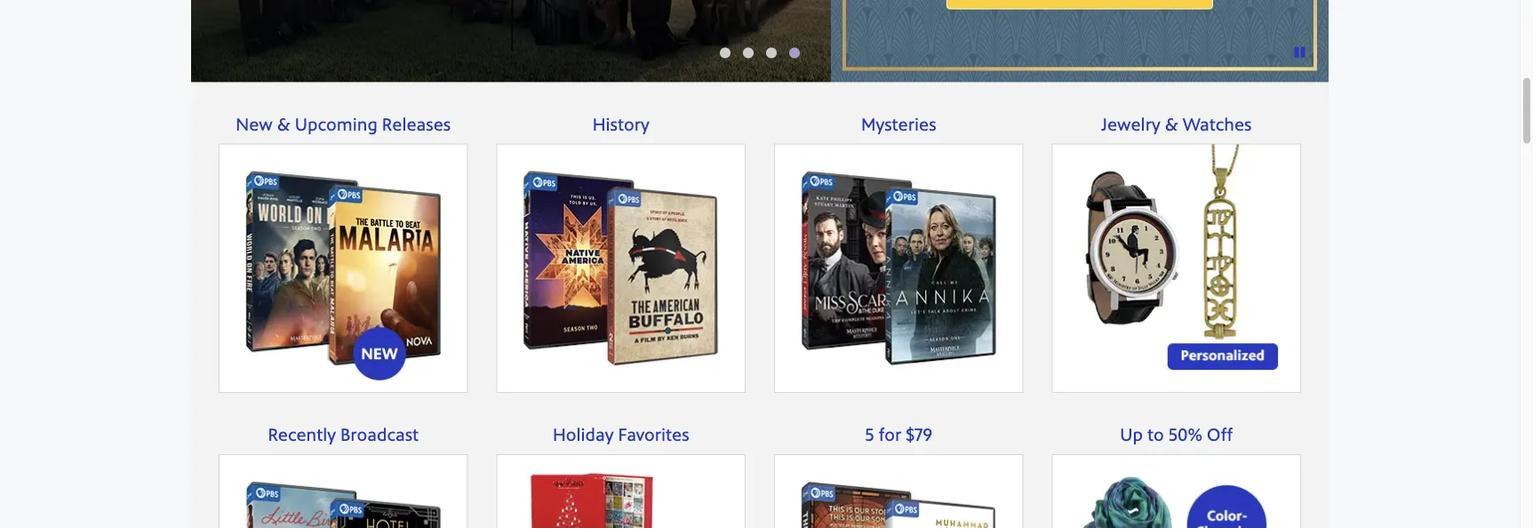 Task type: locate. For each thing, give the bounding box(es) containing it.
& for new
[[277, 113, 291, 135]]

releases
[[382, 113, 451, 135]]

for
[[879, 424, 902, 446]]

recently
[[268, 424, 336, 446]]

& right 'jewelry'
[[1165, 113, 1179, 135]]

history link
[[497, 111, 746, 393]]

holiday
[[553, 424, 614, 446]]

recently broadcast
[[268, 424, 419, 446]]

5 for $79 link
[[774, 422, 1024, 528]]

jewelry
[[1102, 113, 1161, 135]]

jewelry & watches link
[[1052, 111, 1302, 393]]

upcoming
[[295, 113, 378, 135]]

tab list
[[191, 42, 1329, 65]]

&
[[277, 113, 291, 135], [1165, 113, 1179, 135]]

favorites
[[618, 424, 690, 446]]

50%
[[1169, 424, 1203, 446]]

2 & from the left
[[1165, 113, 1179, 135]]

& inside new & upcoming releases link
[[277, 113, 291, 135]]

$79
[[906, 424, 933, 446]]

& right new
[[277, 113, 291, 135]]

mysteries
[[861, 113, 937, 135]]

1 horizontal spatial &
[[1165, 113, 1179, 135]]

new & upcoming releases
[[236, 113, 451, 135]]

& inside jewelry & watches link
[[1165, 113, 1179, 135]]

0 horizontal spatial &
[[277, 113, 291, 135]]

mysteries link
[[774, 111, 1024, 393]]

up to 50% off
[[1120, 424, 1233, 446]]

new
[[236, 113, 273, 135]]

5
[[865, 424, 874, 446]]

1 & from the left
[[277, 113, 291, 135]]

up to 50% off link
[[1052, 422, 1302, 528]]



Task type: describe. For each thing, give the bounding box(es) containing it.
& for jewelry
[[1165, 113, 1179, 135]]

new & upcoming releases link
[[219, 111, 468, 393]]

5 for $79
[[865, 424, 933, 446]]

holiday favorites link
[[497, 422, 746, 528]]

to
[[1148, 424, 1164, 446]]

recently broadcast link
[[219, 422, 468, 528]]

history
[[593, 113, 650, 135]]

jewelry & watches
[[1102, 113, 1252, 135]]

pause image
[[1295, 46, 1306, 59]]

holiday favorites
[[553, 424, 690, 446]]

off
[[1207, 424, 1233, 446]]

broadcast
[[340, 424, 419, 446]]

watches
[[1183, 113, 1252, 135]]

up
[[1120, 424, 1143, 446]]



Task type: vqa. For each thing, say whether or not it's contained in the screenshot.
anthropology
no



